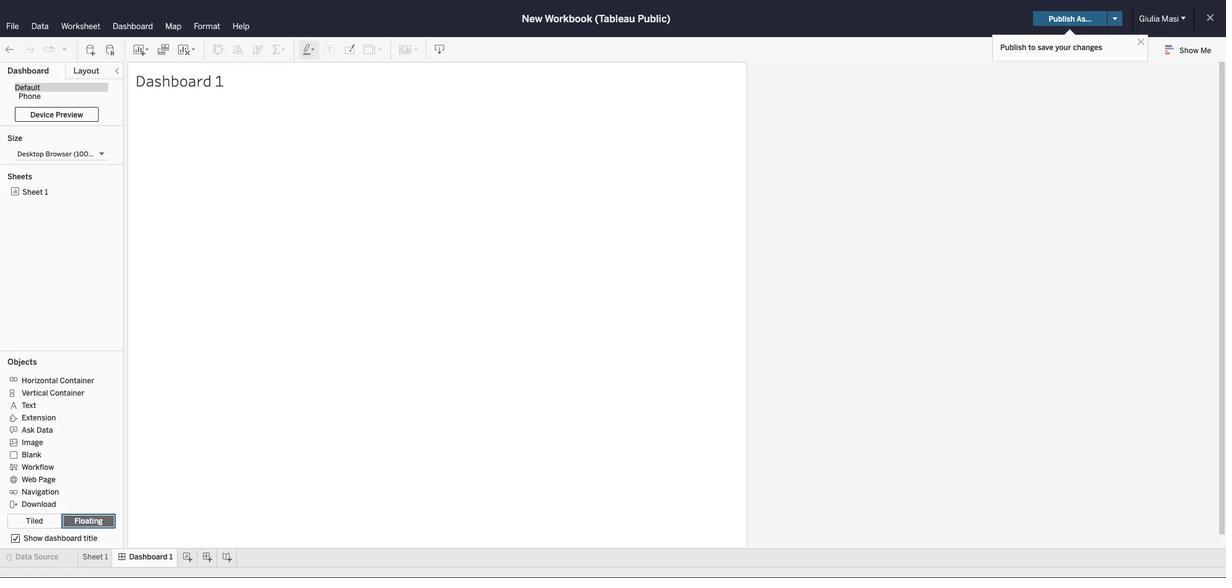 Task type: vqa. For each thing, say whether or not it's contained in the screenshot.
Giulia at the top
yes



Task type: describe. For each thing, give the bounding box(es) containing it.
blank option
[[7, 449, 107, 461]]

web
[[22, 475, 37, 484]]

redo image
[[24, 44, 36, 56]]

duplicate image
[[157, 44, 170, 56]]

source
[[34, 553, 58, 562]]

size
[[7, 134, 22, 143]]

layout
[[73, 66, 99, 76]]

publish to save your changes
[[1000, 43, 1102, 52]]

1 horizontal spatial sheet
[[82, 553, 103, 562]]

show labels image
[[324, 44, 336, 56]]

tiled
[[26, 517, 43, 526]]

replay animation image
[[43, 43, 56, 56]]

data for data
[[31, 21, 49, 31]]

navigation
[[22, 488, 59, 497]]

browser
[[45, 150, 72, 158]]

show/hide cards image
[[398, 44, 418, 56]]

workflow
[[22, 463, 54, 472]]

device preview button
[[15, 107, 99, 122]]

text
[[22, 401, 36, 410]]

dashboard 1 heading
[[135, 70, 739, 91]]

show me
[[1180, 46, 1211, 55]]

default phone
[[15, 83, 41, 101]]

new worksheet image
[[132, 44, 150, 56]]

desktop browser (1000 x 800)
[[17, 150, 116, 158]]

ask data
[[22, 426, 53, 435]]

text option
[[7, 399, 107, 411]]

image option
[[7, 436, 107, 449]]

changes
[[1073, 43, 1102, 52]]

format
[[194, 21, 220, 31]]

x
[[95, 150, 98, 158]]

blank
[[22, 451, 41, 460]]

1 horizontal spatial sheet 1
[[82, 553, 108, 562]]

togglestate option group
[[7, 514, 116, 529]]

workbook
[[545, 13, 592, 24]]

data for data source
[[15, 553, 32, 562]]

navigation option
[[7, 486, 107, 498]]

fit image
[[363, 44, 383, 56]]

0 horizontal spatial sheet 1
[[22, 187, 48, 196]]

vertical container option
[[7, 387, 107, 399]]

clear sheet image
[[177, 44, 197, 56]]

(tableau
[[595, 13, 635, 24]]

new workbook (tableau public)
[[522, 13, 671, 24]]

me
[[1201, 46, 1211, 55]]

ask
[[22, 426, 35, 435]]

download image
[[434, 44, 446, 56]]

data inside 'option'
[[36, 426, 53, 435]]

totals image
[[272, 44, 286, 56]]

new data source image
[[85, 44, 97, 56]]

extension
[[22, 413, 56, 422]]

horizontal
[[22, 376, 58, 385]]

1 vertical spatial dashboard 1
[[129, 553, 173, 562]]

0 vertical spatial sheet
[[22, 187, 43, 196]]

show dashboard title
[[24, 534, 97, 543]]

page
[[39, 475, 56, 484]]

web page option
[[7, 473, 107, 486]]

floating
[[75, 517, 103, 526]]

download option
[[7, 498, 107, 510]]

container for horizontal container
[[60, 376, 94, 385]]

horizontal container option
[[7, 374, 107, 387]]

objects
[[7, 357, 37, 367]]

dashboard inside heading
[[135, 70, 212, 91]]

publish as... button
[[1033, 11, 1107, 26]]

phone
[[19, 92, 41, 101]]

dashboard
[[45, 534, 82, 543]]

horizontal container
[[22, 376, 94, 385]]

publish for publish as...
[[1049, 14, 1075, 23]]



Task type: locate. For each thing, give the bounding box(es) containing it.
public)
[[638, 13, 671, 24]]

sheet down 'title'
[[82, 553, 103, 562]]

publish left "as..."
[[1049, 14, 1075, 23]]

file
[[6, 21, 19, 31]]

(1000
[[74, 150, 93, 158]]

data up replay animation icon
[[31, 21, 49, 31]]

1 horizontal spatial show
[[1180, 46, 1199, 55]]

worksheet
[[61, 21, 100, 31]]

map
[[165, 21, 182, 31]]

dashboard 1 inside heading
[[135, 70, 224, 91]]

highlight image
[[302, 44, 316, 56]]

show down tiled
[[24, 534, 43, 543]]

container up vertical container option
[[60, 376, 94, 385]]

vertical container
[[22, 389, 84, 398]]

1 vertical spatial publish
[[1000, 43, 1027, 52]]

data source
[[15, 553, 58, 562]]

sheet 1 down sheets
[[22, 187, 48, 196]]

container down horizontal container
[[50, 389, 84, 398]]

pause auto updates image
[[105, 44, 117, 56]]

sort ascending image
[[232, 44, 244, 56]]

publish inside button
[[1049, 14, 1075, 23]]

download
[[22, 500, 56, 509]]

publish
[[1049, 14, 1075, 23], [1000, 43, 1027, 52]]

show
[[1180, 46, 1199, 55], [24, 534, 43, 543]]

dashboard 1
[[135, 70, 224, 91], [129, 553, 173, 562]]

data left source
[[15, 553, 32, 562]]

0 vertical spatial dashboard 1
[[135, 70, 224, 91]]

device
[[30, 110, 54, 119]]

800)
[[100, 150, 116, 158]]

show left me
[[1180, 46, 1199, 55]]

to
[[1028, 43, 1036, 52]]

save
[[1038, 43, 1054, 52]]

default
[[15, 83, 40, 92]]

dashboard
[[113, 21, 153, 31], [7, 66, 49, 76], [135, 70, 212, 91], [129, 553, 167, 562]]

collapse image
[[113, 67, 121, 75]]

publish left to
[[1000, 43, 1027, 52]]

1 vertical spatial show
[[24, 534, 43, 543]]

web page
[[22, 475, 56, 484]]

vertical
[[22, 389, 48, 398]]

data
[[31, 21, 49, 31], [36, 426, 53, 435], [15, 553, 32, 562]]

your
[[1055, 43, 1071, 52]]

replay animation image
[[61, 45, 68, 53]]

new
[[522, 13, 542, 24]]

show for show dashboard title
[[24, 534, 43, 543]]

0 vertical spatial publish
[[1049, 14, 1075, 23]]

help
[[233, 21, 250, 31]]

1 vertical spatial sheet
[[82, 553, 103, 562]]

format workbook image
[[343, 44, 356, 56]]

sheets
[[7, 172, 32, 181]]

title
[[84, 534, 97, 543]]

0 vertical spatial container
[[60, 376, 94, 385]]

1 vertical spatial sheet 1
[[82, 553, 108, 562]]

close image
[[1135, 36, 1147, 48]]

container for vertical container
[[50, 389, 84, 398]]

sheet
[[22, 187, 43, 196], [82, 553, 103, 562]]

desktop
[[17, 150, 44, 158]]

1 vertical spatial data
[[36, 426, 53, 435]]

0 vertical spatial sheet 1
[[22, 187, 48, 196]]

sheet 1 down 'title'
[[82, 553, 108, 562]]

publish as...
[[1049, 14, 1092, 23]]

data down 'extension'
[[36, 426, 53, 435]]

image
[[22, 438, 43, 447]]

masi
[[1162, 14, 1179, 24]]

1 inside heading
[[215, 70, 224, 91]]

extension option
[[7, 411, 107, 424]]

device preview
[[30, 110, 83, 119]]

container
[[60, 376, 94, 385], [50, 389, 84, 398]]

1 horizontal spatial publish
[[1049, 14, 1075, 23]]

ask data option
[[7, 424, 107, 436]]

0 horizontal spatial sheet
[[22, 187, 43, 196]]

show inside show me button
[[1180, 46, 1199, 55]]

0 vertical spatial show
[[1180, 46, 1199, 55]]

as...
[[1077, 14, 1092, 23]]

preview
[[56, 110, 83, 119]]

show me button
[[1160, 40, 1222, 59]]

0 vertical spatial data
[[31, 21, 49, 31]]

sheet down sheets
[[22, 187, 43, 196]]

workflow option
[[7, 461, 107, 473]]

objects list box
[[7, 371, 116, 510]]

0 horizontal spatial show
[[24, 534, 43, 543]]

1 vertical spatial container
[[50, 389, 84, 398]]

1
[[215, 70, 224, 91], [45, 187, 48, 196], [105, 553, 108, 562], [169, 553, 173, 562]]

publish for publish to save your changes
[[1000, 43, 1027, 52]]

giulia
[[1139, 14, 1160, 24]]

swap rows and columns image
[[212, 44, 225, 56]]

sort descending image
[[252, 44, 264, 56]]

undo image
[[4, 44, 16, 56]]

show for show me
[[1180, 46, 1199, 55]]

2 vertical spatial data
[[15, 553, 32, 562]]

0 horizontal spatial publish
[[1000, 43, 1027, 52]]

sheet 1
[[22, 187, 48, 196], [82, 553, 108, 562]]

giulia masi
[[1139, 14, 1179, 24]]



